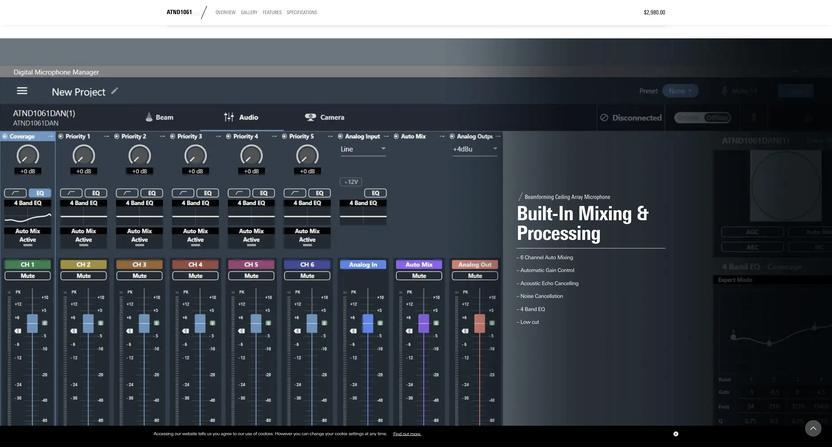Task type: describe. For each thing, give the bounding box(es) containing it.
auto
[[545, 255, 556, 261]]

find
[[393, 431, 402, 437]]

use
[[245, 431, 252, 437]]

acoustic
[[520, 280, 540, 287]]

plus image
[[647, 11, 653, 17]]

your
[[325, 431, 334, 437]]

band
[[525, 306, 537, 312]]

6
[[520, 255, 523, 261]]

any
[[370, 431, 376, 437]]

more.
[[410, 431, 421, 437]]

specifications
[[287, 10, 317, 15]]

– low cut
[[517, 319, 539, 325]]

echo
[[542, 280, 553, 287]]

noise
[[520, 293, 534, 299]]

– acoustic echo cancelling
[[517, 280, 579, 287]]

of
[[253, 431, 257, 437]]

us
[[207, 431, 212, 437]]

atnd1061
[[167, 9, 192, 16]]

gallery
[[241, 10, 257, 15]]

4
[[520, 306, 523, 312]]

– for – 6 channel auto mixing
[[517, 255, 519, 261]]

agree
[[221, 431, 232, 437]]

cookie
[[335, 431, 347, 437]]

cut
[[532, 319, 539, 325]]

2 our from the left
[[238, 431, 244, 437]]

website
[[182, 431, 197, 437]]

cancellation
[[535, 293, 563, 299]]

– noise cancellation
[[517, 293, 563, 299]]

cancelling
[[555, 280, 579, 287]]

– for – automatic gain control
[[517, 267, 519, 274]]

– for – low cut
[[517, 319, 519, 325]]

cookies.
[[258, 431, 274, 437]]

at
[[365, 431, 368, 437]]

1 our from the left
[[175, 431, 181, 437]]

out
[[403, 431, 409, 437]]

warranties
[[177, 10, 206, 18]]

accessing our website tells us you agree to our use of cookies. however you can change your cookie settings at any time.
[[154, 431, 388, 437]]

find out more.
[[393, 431, 421, 437]]

– for – noise cancellation
[[517, 293, 519, 299]]

mixing
[[557, 255, 573, 261]]

overview
[[216, 10, 236, 15]]

cross image
[[674, 433, 677, 436]]



Task type: locate. For each thing, give the bounding box(es) containing it.
5 – from the top
[[517, 306, 519, 312]]

6 – from the top
[[517, 319, 519, 325]]

our right to
[[238, 431, 244, 437]]

0 horizontal spatial you
[[213, 431, 220, 437]]

arrow up image
[[810, 426, 816, 432]]

our
[[175, 431, 181, 437], [238, 431, 244, 437]]

control
[[558, 267, 574, 274]]

gain
[[546, 267, 556, 274]]

4 – from the top
[[517, 293, 519, 299]]

– 4 band eq
[[517, 306, 545, 312]]

find out more. link
[[388, 429, 426, 439]]

settings
[[349, 431, 364, 437]]

1 horizontal spatial our
[[238, 431, 244, 437]]

you
[[213, 431, 220, 437], [293, 431, 300, 437]]

automatic
[[520, 267, 544, 274]]

3 – from the top
[[517, 280, 519, 287]]

to
[[233, 431, 237, 437]]

channel
[[525, 255, 544, 261]]

accessing
[[154, 431, 173, 437]]

– for – 4 band eq
[[517, 306, 519, 312]]

change
[[310, 431, 324, 437]]

low
[[520, 319, 530, 325]]

– left noise
[[517, 293, 519, 299]]

– for – acoustic echo cancelling
[[517, 280, 519, 287]]

tells
[[198, 431, 206, 437]]

eq
[[538, 306, 545, 312]]

$2,980.00
[[644, 9, 665, 16]]

our left website
[[175, 431, 181, 437]]

– left acoustic
[[517, 280, 519, 287]]

– automatic gain control
[[517, 267, 574, 274]]

– left low
[[517, 319, 519, 325]]

features
[[263, 10, 282, 15]]

divider line image
[[197, 6, 210, 19]]

you right "us"
[[213, 431, 220, 437]]

2 – from the top
[[517, 267, 519, 274]]

– 6 channel auto mixing
[[517, 255, 573, 261]]

can
[[302, 431, 309, 437]]

however
[[275, 431, 292, 437]]

– left 6
[[517, 255, 519, 261]]

–
[[517, 255, 519, 261], [517, 267, 519, 274], [517, 280, 519, 287], [517, 293, 519, 299], [517, 306, 519, 312], [517, 319, 519, 325]]

time.
[[378, 431, 387, 437]]

1 horizontal spatial you
[[293, 431, 300, 437]]

1 you from the left
[[213, 431, 220, 437]]

0 horizontal spatial our
[[175, 431, 181, 437]]

you left can
[[293, 431, 300, 437]]

1 – from the top
[[517, 255, 519, 261]]

– left 4
[[517, 306, 519, 312]]

2 you from the left
[[293, 431, 300, 437]]

– left automatic
[[517, 267, 519, 274]]



Task type: vqa. For each thing, say whether or not it's contained in the screenshot.
the your
yes



